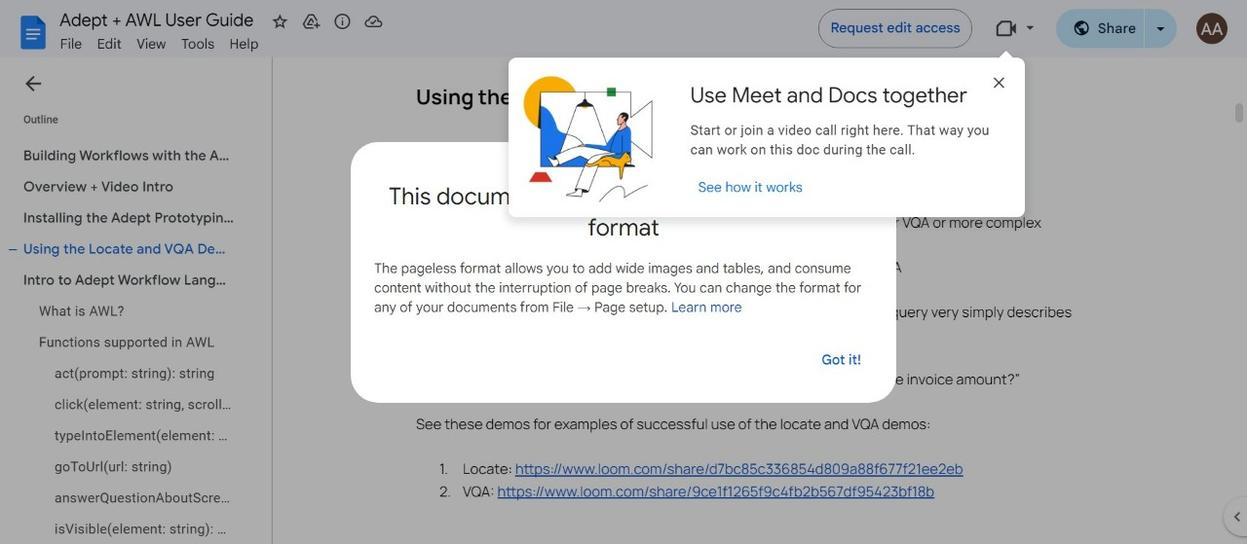 Task type: locate. For each thing, give the bounding box(es) containing it.
add shortcut to drive image
[[301, 12, 321, 31]]

close image
[[990, 74, 1008, 91]]

menu bar inside menu bar banner
[[53, 25, 266, 57]]

dialog
[[351, 142, 897, 403]]

application
[[0, 0, 1247, 545]]

menu bar
[[53, 25, 266, 57]]

alert dialog
[[508, 49, 1025, 217]]



Task type: vqa. For each thing, say whether or not it's contained in the screenshot.
"light magenta 2" image
no



Task type: describe. For each thing, give the bounding box(es) containing it.
star image
[[270, 12, 290, 31]]

document details image
[[333, 12, 352, 31]]

share. anyone with the link. anyone who has the link can access. no sign-in required. image
[[1073, 19, 1090, 37]]

document status: saved to drive. image
[[364, 12, 383, 31]]

docs home image
[[16, 15, 51, 50]]

Star checkbox
[[266, 8, 294, 35]]

menu bar banner
[[0, 0, 1247, 545]]



